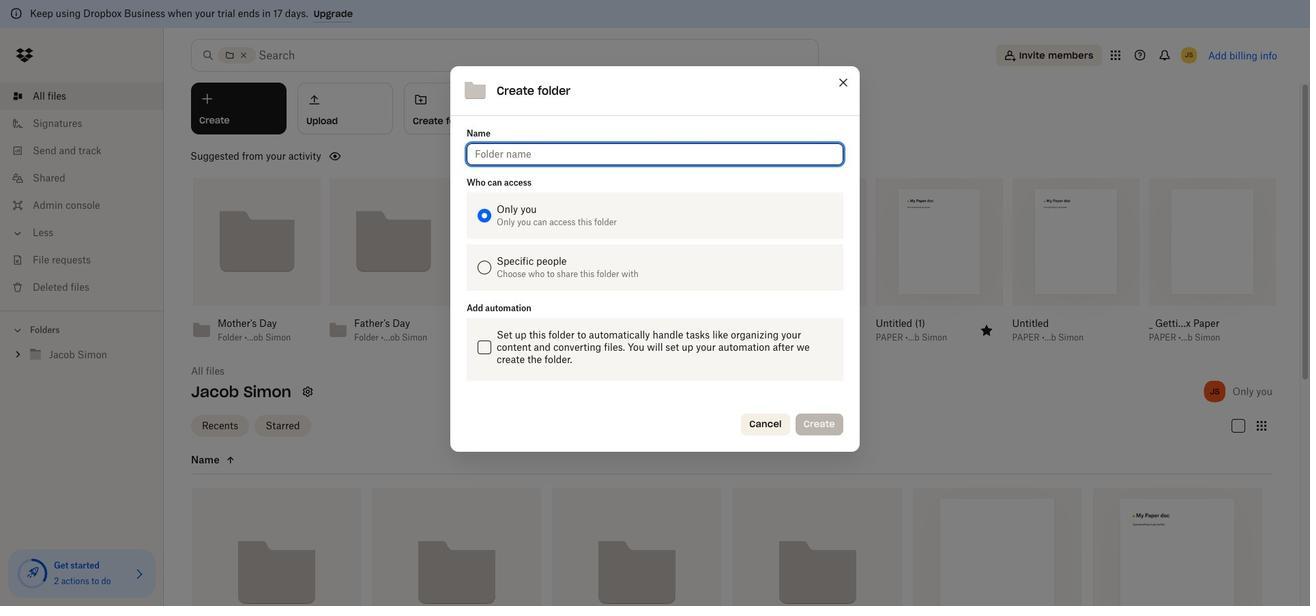 Task type: locate. For each thing, give the bounding box(es) containing it.
list item
[[0, 83, 164, 110]]

list
[[0, 74, 164, 311]]

file, _ getting started with dropbox paper.paper row
[[913, 488, 1082, 606]]

folder, file requests row
[[372, 488, 541, 606]]

None radio
[[478, 209, 491, 222], [478, 261, 491, 274], [478, 209, 491, 222], [478, 261, 491, 274]]

alert
[[0, 0, 1310, 28]]

folder, mother's day row
[[552, 488, 722, 606]]

less image
[[11, 227, 25, 240]]

dialog
[[450, 66, 860, 452]]



Task type: describe. For each thing, give the bounding box(es) containing it.
file, _ my paper doc.paper row
[[1093, 488, 1263, 606]]

folder, send and track row
[[733, 488, 902, 606]]

dropbox image
[[11, 42, 38, 69]]

Folder name input text field
[[475, 147, 835, 162]]

folder, father's day row
[[192, 488, 361, 606]]



Task type: vqa. For each thing, say whether or not it's contained in the screenshot.
LESS Icon
yes



